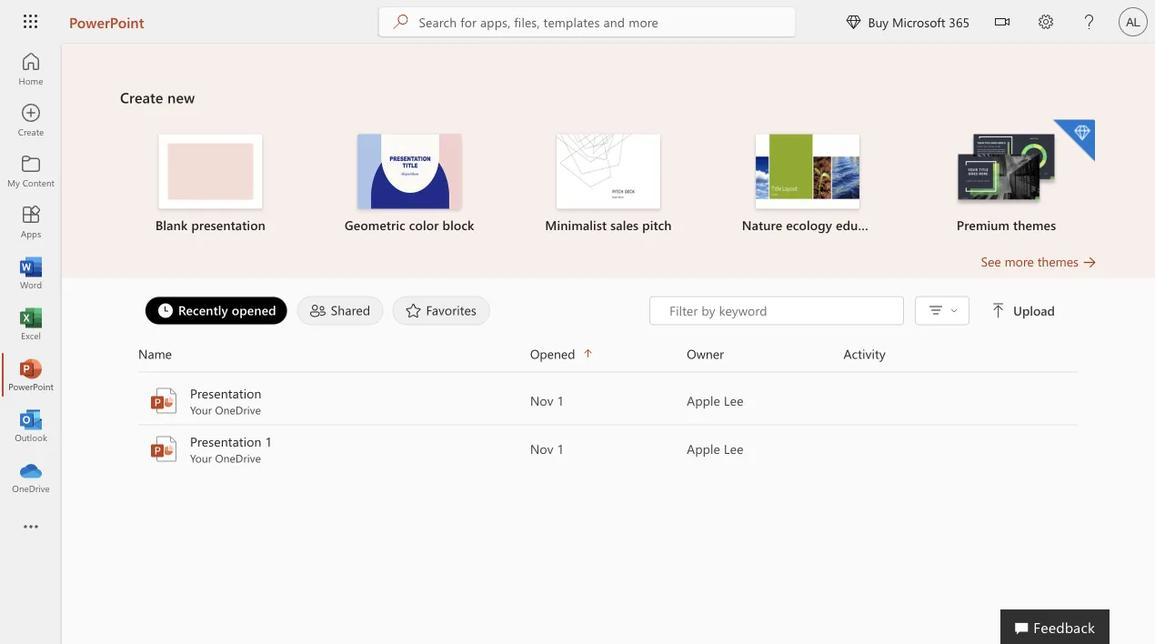 Task type: locate. For each thing, give the bounding box(es) containing it.
nov 1
[[530, 392, 564, 409], [530, 440, 564, 457]]

favorites element
[[393, 296, 490, 325]]

0 horizontal spatial powerpoint image
[[22, 366, 40, 384]]

new
[[167, 87, 195, 107]]

nov 1 for presentation
[[530, 392, 564, 409]]

nov
[[530, 392, 554, 409], [530, 440, 554, 457]]

1
[[557, 392, 564, 409], [265, 433, 272, 450], [557, 440, 564, 457]]

see more themes
[[981, 253, 1079, 270]]

minimalist sales pitch
[[545, 217, 672, 233]]

2 nov 1 from the top
[[530, 440, 564, 457]]

presentation down presentation your onedrive
[[190, 433, 262, 450]]

0 vertical spatial your
[[190, 403, 212, 417]]

presentation
[[190, 385, 262, 402], [190, 433, 262, 450]]

premium templates diamond image
[[1053, 120, 1095, 161]]

color
[[409, 217, 439, 233]]

presentation up presentation 1 your onedrive
[[190, 385, 262, 402]]

nature ecology education photo presentation element
[[719, 134, 896, 234]]

onedrive up presentation 1 your onedrive
[[215, 403, 261, 417]]

1 lee from the top
[[724, 392, 744, 409]]

2 lee from the top
[[724, 440, 744, 457]]

1 apple lee from the top
[[687, 392, 744, 409]]

premium themes image
[[955, 134, 1059, 207]]

 upload
[[992, 302, 1055, 319]]

lee
[[724, 392, 744, 409], [724, 440, 744, 457]]

themes right more on the top right of page
[[1038, 253, 1079, 270]]

onedrive
[[215, 403, 261, 417], [215, 451, 261, 465]]

apple lee
[[687, 392, 744, 409], [687, 440, 744, 457]]

0 vertical spatial nov 1
[[530, 392, 564, 409]]

powerpoint image
[[22, 366, 40, 384], [149, 386, 178, 415]]

 button
[[981, 0, 1024, 47]]

2 onedrive from the top
[[215, 451, 261, 465]]

favorites
[[426, 302, 477, 318]]

1 vertical spatial apple lee
[[687, 440, 744, 457]]

apple
[[687, 392, 721, 409], [687, 440, 721, 457]]

row
[[138, 343, 1079, 373]]

1 your from the top
[[190, 403, 212, 417]]

name presentation 1 cell
[[138, 433, 530, 465]]

1 vertical spatial onedrive
[[215, 451, 261, 465]]

al
[[1126, 15, 1141, 29]]

list containing blank presentation
[[120, 118, 1097, 252]]

presentation 1 your onedrive
[[190, 433, 272, 465]]

0 vertical spatial lee
[[724, 392, 744, 409]]

1 horizontal spatial powerpoint image
[[149, 386, 178, 415]]

powerpoint image down excel icon
[[22, 366, 40, 384]]

2 presentation from the top
[[190, 433, 262, 450]]

1 vertical spatial nov 1
[[530, 440, 564, 457]]

al button
[[1112, 0, 1155, 44]]

1 vertical spatial presentation
[[190, 433, 262, 450]]

list
[[120, 118, 1097, 252]]

presentation inside name presentation cell
[[190, 385, 262, 402]]

navigation
[[0, 44, 62, 502]]

apple for presentation 1
[[687, 440, 721, 457]]

lee for presentation 1
[[724, 440, 744, 457]]

onedrive down presentation your onedrive
[[215, 451, 261, 465]]

 buy microsoft 365
[[846, 13, 970, 30]]

presentation for your
[[190, 385, 262, 402]]

your up presentation 1 your onedrive
[[190, 403, 212, 417]]

0 vertical spatial apple
[[687, 392, 721, 409]]

Filter by keyword text field
[[668, 302, 894, 320]]

presentation inside presentation 1 your onedrive
[[190, 433, 262, 450]]

1 vertical spatial apple
[[687, 440, 721, 457]]

apple lee for presentation
[[687, 392, 744, 409]]

row containing name
[[138, 343, 1079, 373]]

1 presentation from the top
[[190, 385, 262, 402]]

0 vertical spatial nov
[[530, 392, 554, 409]]

1 vertical spatial nov
[[530, 440, 554, 457]]

excel image
[[22, 315, 40, 333]]

shared
[[331, 302, 370, 318]]

1 nov 1 from the top
[[530, 392, 564, 409]]

1 apple from the top
[[687, 392, 721, 409]]

0 vertical spatial onedrive
[[215, 403, 261, 417]]

1 nov from the top
[[530, 392, 554, 409]]

lee for presentation
[[724, 392, 744, 409]]

see
[[981, 253, 1001, 270]]

view more apps image
[[22, 519, 40, 537]]

tab list
[[140, 296, 650, 325]]

buy
[[868, 13, 889, 30]]

sales
[[611, 217, 639, 233]]

1 onedrive from the top
[[215, 403, 261, 417]]

1 vertical spatial your
[[190, 451, 212, 465]]

activity, column 4 of 4 column header
[[844, 343, 1079, 364]]

2 apple lee from the top
[[687, 440, 744, 457]]

favorites tab
[[388, 296, 495, 325]]

onedrive inside presentation your onedrive
[[215, 403, 261, 417]]

upload
[[1014, 302, 1055, 319]]

1 vertical spatial themes
[[1038, 253, 1079, 270]]

feedback
[[1034, 617, 1095, 636]]

name button
[[138, 343, 530, 364]]

None search field
[[379, 7, 795, 36]]

your inside presentation 1 your onedrive
[[190, 451, 212, 465]]

shared element
[[297, 296, 383, 325]]

minimalist sales pitch image
[[557, 134, 660, 209]]

your right powerpoint image
[[190, 451, 212, 465]]

themes up see more themes
[[1013, 217, 1056, 233]]

0 vertical spatial apple lee
[[687, 392, 744, 409]]

tab list containing recently opened
[[140, 296, 650, 325]]

themes
[[1013, 217, 1056, 233], [1038, 253, 1079, 270]]

1 vertical spatial powerpoint image
[[149, 386, 178, 415]]

name presentation cell
[[138, 384, 530, 417]]

0 vertical spatial presentation
[[190, 385, 262, 402]]

powerpoint image down name
[[149, 386, 178, 415]]

row inside create new "main content"
[[138, 343, 1079, 373]]

1 for presentation 1
[[557, 440, 564, 457]]

1 vertical spatial lee
[[724, 440, 744, 457]]

0 vertical spatial themes
[[1013, 217, 1056, 233]]

Search box. Suggestions appear as you type. search field
[[419, 7, 795, 36]]

recently opened element
[[145, 296, 288, 325]]

geometric
[[345, 217, 406, 233]]

2 apple from the top
[[687, 440, 721, 457]]

2 nov from the top
[[530, 440, 554, 457]]

 button
[[922, 298, 964, 324]]

365
[[949, 13, 970, 30]]

your
[[190, 403, 212, 417], [190, 451, 212, 465]]

presentation
[[191, 217, 266, 233]]

geometric color block
[[345, 217, 474, 233]]

0 vertical spatial powerpoint image
[[22, 366, 40, 384]]

2 your from the top
[[190, 451, 212, 465]]



Task type: vqa. For each thing, say whether or not it's contained in the screenshot.
Name Milestone_Timeline 2 cell
no



Task type: describe. For each thing, give the bounding box(es) containing it.
minimalist
[[545, 217, 607, 233]]

apps image
[[22, 213, 40, 231]]


[[995, 15, 1010, 29]]

opened
[[232, 302, 276, 318]]

nature ecology education photo presentation image
[[756, 134, 860, 209]]

create new main content
[[62, 44, 1155, 474]]

apple lee for presentation 1
[[687, 440, 744, 457]]

powerpoint image inside name presentation cell
[[149, 386, 178, 415]]

minimalist sales pitch element
[[520, 134, 697, 234]]

microsoft
[[892, 13, 946, 30]]

blank presentation element
[[122, 134, 299, 234]]

powerpoint image
[[149, 434, 178, 464]]

nov for presentation
[[530, 392, 554, 409]]

premium
[[957, 217, 1010, 233]]

create new
[[120, 87, 195, 107]]

see more themes button
[[981, 252, 1097, 271]]

1 inside presentation 1 your onedrive
[[265, 433, 272, 450]]

word image
[[22, 264, 40, 282]]

more
[[1005, 253, 1034, 270]]

create
[[120, 87, 163, 107]]

feedback button
[[1001, 610, 1110, 644]]

onedrive image
[[22, 468, 40, 486]]

opened
[[530, 345, 575, 362]]

owner
[[687, 345, 724, 362]]

premium themes element
[[918, 120, 1095, 234]]

outlook image
[[22, 417, 40, 435]]

apple for presentation
[[687, 392, 721, 409]]

tab list inside create new "main content"
[[140, 296, 650, 325]]

presentation your onedrive
[[190, 385, 262, 417]]

presentation for 1
[[190, 433, 262, 450]]

geometric color block image
[[358, 134, 461, 209]]

1 for presentation
[[557, 392, 564, 409]]

name
[[138, 345, 172, 362]]

opened button
[[530, 343, 687, 364]]


[[846, 15, 861, 29]]

list inside create new "main content"
[[120, 118, 1097, 252]]

premium themes
[[957, 217, 1056, 233]]

create image
[[22, 111, 40, 129]]

themes inside premium themes element
[[1013, 217, 1056, 233]]

nov 1 for presentation 1
[[530, 440, 564, 457]]

recently
[[178, 302, 228, 318]]

recently opened tab
[[140, 296, 293, 325]]

owner button
[[687, 343, 844, 364]]

block
[[443, 217, 474, 233]]

recently opened
[[178, 302, 276, 318]]

home image
[[22, 60, 40, 78]]

powerpoint
[[69, 12, 144, 31]]

my content image
[[22, 162, 40, 180]]

powerpoint banner
[[0, 0, 1155, 47]]

your inside presentation your onedrive
[[190, 403, 212, 417]]

shared tab
[[293, 296, 388, 325]]


[[951, 307, 958, 314]]

onedrive inside presentation 1 your onedrive
[[215, 451, 261, 465]]

geometric color block element
[[321, 134, 498, 234]]

themes inside see more themes button
[[1038, 253, 1079, 270]]

activity
[[844, 345, 886, 362]]

blank
[[155, 217, 188, 233]]

nov for presentation 1
[[530, 440, 554, 457]]

blank presentation
[[155, 217, 266, 233]]

pitch
[[642, 217, 672, 233]]


[[992, 303, 1006, 318]]

displaying 2 out of 6 files. status
[[650, 296, 1059, 325]]



